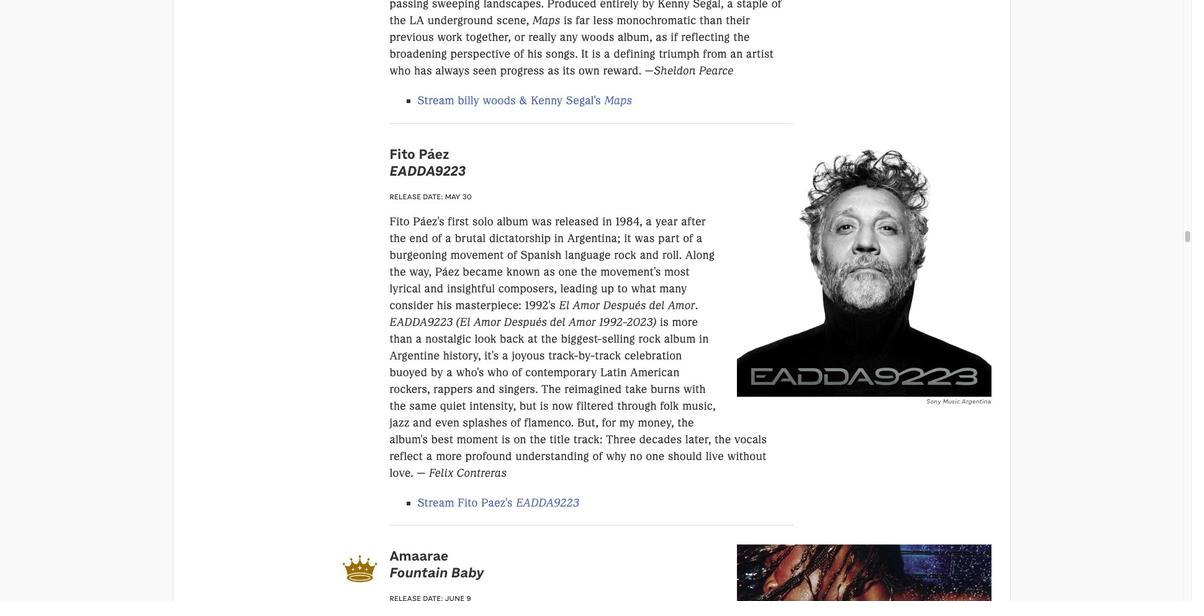 Task type: describe. For each thing, give the bounding box(es) containing it.
if
[[671, 31, 678, 44]]

0 horizontal spatial maps
[[533, 14, 560, 27]]

album's
[[390, 433, 428, 446]]

moment
[[457, 433, 498, 446]]

stream for stream billy woods & kenny segal's maps
[[418, 94, 454, 108]]

flamenco.
[[524, 416, 574, 429]]

later,
[[685, 433, 711, 446]]

filtered
[[577, 399, 614, 413]]

and down same at the left
[[413, 416, 432, 429]]

— inside "is far less monochromatic than their previous work together, or really any woods album, as if reflecting the broadening perspective of his songs. it is a defining triumph from an artist who has always seen progress as its own reward. —"
[[645, 64, 654, 78]]

&
[[519, 94, 528, 108]]

woods inside "is far less monochromatic than their previous work together, or really any woods album, as if reflecting the broadening perspective of his songs. it is a defining triumph from an artist who has always seen progress as its own reward. —"
[[581, 31, 615, 44]]

monochromatic
[[617, 14, 696, 27]]

rockers,
[[390, 382, 430, 396]]

leading
[[560, 282, 598, 295]]

end
[[410, 231, 429, 245]]

became
[[463, 265, 503, 279]]

buoyed
[[390, 365, 428, 379]]

decades
[[639, 433, 682, 446]]

amor down masterpiece:
[[474, 315, 501, 329]]

0 vertical spatial as
[[656, 31, 667, 44]]

is left on
[[502, 433, 510, 446]]

their
[[726, 14, 750, 27]]

of inside "is far less monochromatic than their previous work together, or really any woods album, as if reflecting the broadening perspective of his songs. it is a defining triumph from an artist who has always seen progress as its own reward. —"
[[514, 47, 524, 61]]

selling
[[602, 332, 635, 346]]

0 vertical spatial eadda9223
[[390, 162, 466, 180]]

sheldon
[[654, 64, 696, 78]]

.
[[695, 298, 698, 312]]

is more than a nostalgic look back at the biggest-selling rock album in argentine history, it's a joyous track-by-track celebration buoyed by a who's who of contemporary latin american rockers, rappers and singers. the reimagined take burns with the same quiet intensity, but is now filtered through folk music, jazz and even splashes of flamenco. but, for my money, the album's best moment is on the title track: three decades later, the vocals reflect a more profound understanding of why no one should live without love. —
[[390, 315, 767, 480]]

vocals
[[735, 433, 767, 446]]

0 horizontal spatial more
[[436, 449, 462, 463]]

a up argentine
[[416, 332, 422, 346]]

at
[[528, 332, 538, 346]]

of left why
[[593, 449, 603, 463]]

0 horizontal spatial was
[[532, 215, 552, 228]]

songs.
[[546, 47, 578, 61]]

after
[[681, 215, 706, 228]]

perspective
[[451, 47, 511, 61]]

1 vertical spatial as
[[548, 64, 559, 78]]

amaarae
[[390, 547, 448, 564]]

but
[[520, 399, 537, 413]]

the up live
[[715, 433, 731, 446]]

what
[[631, 282, 656, 295]]

is right "2023)"
[[660, 315, 669, 329]]

páez inside fito páez eadda9223
[[419, 145, 449, 162]]

latin
[[600, 365, 627, 379]]

páez inside fito páez's first solo album was released in 1984, a year after the end of a brutal dictatorship in argentina; it was part of a burgeoning movement of spanish language rock and roll. along the way, páez became known as one the movement's most lyrical and insightful composers, leading up to what many consider his masterpiece: 1992's
[[435, 265, 459, 279]]

take
[[625, 382, 647, 396]]

the right on
[[530, 433, 546, 446]]

reward.
[[603, 64, 642, 78]]

a up along
[[697, 231, 703, 245]]

intensity,
[[470, 399, 516, 413]]

has
[[414, 64, 432, 78]]

pearce
[[699, 64, 734, 78]]

a inside "is far less monochromatic than their previous work together, or really any woods album, as if reflecting the broadening perspective of his songs. it is a defining triumph from an artist who has always seen progress as its own reward. —"
[[604, 47, 610, 61]]

sony music argentina
[[927, 398, 991, 406]]

stream for stream fito paez's eadda9223
[[418, 496, 454, 510]]

three
[[606, 433, 636, 446]]

one inside fito páez's first solo album was released in 1984, a year after the end of a brutal dictatorship in argentina; it was part of a burgeoning movement of spanish language rock and roll. along the way, páez became known as one the movement's most lyrical and insightful composers, leading up to what many consider his masterpiece: 1992's
[[559, 265, 577, 279]]

movement's
[[601, 265, 661, 279]]

first
[[448, 215, 469, 228]]

along
[[685, 248, 715, 262]]

for
[[602, 416, 616, 429]]

eadda9223 inside el amor después del amor . eadda9223 (el amor después del amor 1992-2023)
[[390, 315, 453, 329]]

seen
[[473, 64, 497, 78]]

fito for fito páez's first solo album was released in 1984, a year after the end of a brutal dictatorship in argentina; it was part of a burgeoning movement of spanish language rock and roll. along the way, páez became known as one the movement's most lyrical and insightful composers, leading up to what many consider his masterpiece: 1992's
[[390, 215, 410, 228]]

solo
[[472, 215, 494, 228]]

to
[[618, 282, 628, 295]]

one inside is more than a nostalgic look back at the biggest-selling rock album in argentine history, it's a joyous track-by-track celebration buoyed by a who's who of contemporary latin american rockers, rappers and singers. the reimagined take burns with the same quiet intensity, but is now filtered through folk music, jazz and even splashes of flamenco. but, for my money, the album's best moment is on the title track: three decades later, the vocals reflect a more profound understanding of why no one should live without love. —
[[646, 449, 665, 463]]

live
[[706, 449, 724, 463]]

kenny
[[531, 94, 563, 108]]

roll.
[[663, 248, 682, 262]]

why
[[606, 449, 627, 463]]

contreras
[[457, 466, 507, 480]]

1984,
[[616, 215, 643, 228]]

may
[[445, 192, 460, 201]]

joyous
[[512, 349, 545, 362]]

a down first
[[445, 231, 452, 245]]

amaarae, fountain baby image
[[737, 545, 991, 601]]

of down dictatorship
[[507, 248, 517, 262]]

music
[[943, 398, 960, 406]]

spanish
[[521, 248, 562, 262]]

album inside is more than a nostalgic look back at the biggest-selling rock album in argentine history, it's a joyous track-by-track celebration buoyed by a who's who of contemporary latin american rockers, rappers and singers. the reimagined take burns with the same quiet intensity, but is now filtered through folk music, jazz and even splashes of flamenco. but, for my money, the album's best moment is on the title track: three decades later, the vocals reflect a more profound understanding of why no one should live without love. —
[[664, 332, 696, 346]]

together,
[[466, 31, 511, 44]]

1992-
[[599, 315, 627, 329]]

folk
[[660, 399, 679, 413]]

is right but
[[540, 399, 549, 413]]

fito for fito páez eadda9223
[[390, 145, 415, 162]]

reflecting
[[681, 31, 730, 44]]

really
[[529, 31, 557, 44]]

felix contreras
[[429, 466, 507, 480]]

the inside "is far less monochromatic than their previous work together, or really any woods album, as if reflecting the broadening perspective of his songs. it is a defining triumph from an artist who has always seen progress as its own reward. —"
[[733, 31, 750, 44]]

it's
[[484, 349, 499, 362]]

language
[[565, 248, 611, 262]]

an
[[730, 47, 743, 61]]

masterpiece:
[[455, 298, 522, 312]]

quiet
[[440, 399, 466, 413]]

billy
[[458, 94, 479, 108]]

0 vertical spatial del
[[649, 298, 665, 312]]

who inside is more than a nostalgic look back at the biggest-selling rock album in argentine history, it's a joyous track-by-track celebration buoyed by a who's who of contemporary latin american rockers, rappers and singers. the reimagined take burns with the same quiet intensity, but is now filtered through folk music, jazz and even splashes of flamenco. but, for my money, the album's best moment is on the title track: three decades later, the vocals reflect a more profound understanding of why no one should live without love. —
[[487, 365, 509, 379]]

way,
[[410, 265, 432, 279]]

and up intensity,
[[476, 382, 496, 396]]

the
[[542, 382, 561, 396]]

a left year
[[646, 215, 652, 228]]

singers.
[[499, 382, 538, 396]]

of right the end
[[432, 231, 442, 245]]

release date: may 30
[[390, 192, 472, 201]]

album,
[[618, 31, 652, 44]]

of down 'after'
[[683, 231, 693, 245]]

his inside "is far less monochromatic than their previous work together, or really any woods album, as if reflecting the broadening perspective of his songs. it is a defining triumph from an artist who has always seen progress as its own reward. —"
[[527, 47, 543, 61]]



Task type: locate. For each thing, give the bounding box(es) containing it.
1 vertical spatial woods
[[483, 94, 516, 108]]

who's
[[456, 365, 484, 379]]

1 vertical spatial maps
[[604, 94, 632, 108]]

reflect
[[390, 449, 423, 463]]

fito inside fito páez's first solo album was released in 1984, a year after the end of a brutal dictatorship in argentina; it was part of a burgeoning movement of spanish language rock and roll. along the way, páez became known as one the movement's most lyrical and insightful composers, leading up to what many consider his masterpiece: 1992's
[[390, 215, 410, 228]]

known
[[507, 265, 540, 279]]

his inside fito páez's first solo album was released in 1984, a year after the end of a brutal dictatorship in argentina; it was part of a burgeoning movement of spanish language rock and roll. along the way, páez became known as one the movement's most lyrical and insightful composers, leading up to what many consider his masterpiece: 1992's
[[437, 298, 452, 312]]

title
[[550, 433, 570, 446]]

music,
[[682, 399, 716, 413]]

of down or
[[514, 47, 524, 61]]

back
[[500, 332, 524, 346]]

2 vertical spatial eadda9223
[[516, 496, 580, 510]]

who inside "is far less monochromatic than their previous work together, or really any woods album, as if reflecting the broadening perspective of his songs. it is a defining triumph from an artist who has always seen progress as its own reward. —"
[[390, 64, 411, 78]]

2 vertical spatial fito
[[458, 496, 478, 510]]

a right it
[[604, 47, 610, 61]]

0 vertical spatial fito
[[390, 145, 415, 162]]

his down insightful
[[437, 298, 452, 312]]

understanding
[[515, 449, 589, 463]]

0 horizontal spatial woods
[[483, 94, 516, 108]]

more down .
[[672, 315, 698, 329]]

the right at
[[541, 332, 558, 346]]

of up on
[[511, 416, 521, 429]]

paez's
[[481, 496, 513, 510]]

0 horizontal spatial who
[[390, 64, 411, 78]]

0 vertical spatial was
[[532, 215, 552, 228]]

0 vertical spatial in
[[602, 215, 612, 228]]

insightful
[[447, 282, 495, 295]]

as inside fito páez's first solo album was released in 1984, a year after the end of a brutal dictatorship in argentina; it was part of a burgeoning movement of spanish language rock and roll. along the way, páez became known as one the movement's most lyrical and insightful composers, leading up to what many consider his masterpiece: 1992's
[[544, 265, 555, 279]]

amaarae fountain baby
[[390, 547, 484, 581]]

woods
[[581, 31, 615, 44], [483, 94, 516, 108]]

rock inside fito páez's first solo album was released in 1984, a year after the end of a brutal dictatorship in argentina; it was part of a burgeoning movement of spanish language rock and roll. along the way, páez became known as one the movement's most lyrical and insightful composers, leading up to what many consider his masterpiece: 1992's
[[614, 248, 637, 262]]

album
[[497, 215, 529, 228], [664, 332, 696, 346]]

with
[[684, 382, 706, 396]]

stream fito paez's eadda9223
[[418, 496, 580, 510]]

of
[[514, 47, 524, 61], [432, 231, 442, 245], [683, 231, 693, 245], [507, 248, 517, 262], [512, 365, 522, 379], [511, 416, 521, 429], [593, 449, 603, 463]]

maps
[[533, 14, 560, 27], [604, 94, 632, 108]]

amor
[[573, 298, 600, 312], [668, 298, 695, 312], [474, 315, 501, 329], [569, 315, 596, 329]]

1 horizontal spatial in
[[602, 215, 612, 228]]

1 vertical spatial eadda9223
[[390, 315, 453, 329]]

rock inside is more than a nostalgic look back at the biggest-selling rock album in argentine history, it's a joyous track-by-track celebration buoyed by a who's who of contemporary latin american rockers, rappers and singers. the reimagined take burns with the same quiet intensity, but is now filtered through folk music, jazz and even splashes of flamenco. but, for my money, the album's best moment is on the title track: three decades later, the vocals reflect a more profound understanding of why no one should live without love. —
[[639, 332, 661, 346]]

stream down has
[[418, 94, 454, 108]]

1 vertical spatial fito
[[390, 215, 410, 228]]

is left far
[[564, 14, 572, 27]]

0 horizontal spatial album
[[497, 215, 529, 228]]

1 vertical spatial his
[[437, 298, 452, 312]]

2023)
[[627, 315, 657, 329]]

even
[[435, 416, 460, 429]]

artist
[[746, 47, 774, 61]]

the up lyrical
[[390, 265, 406, 279]]

rappers
[[434, 382, 473, 396]]

the left the end
[[390, 231, 406, 245]]

0 horizontal spatial in
[[554, 231, 564, 245]]

date:
[[423, 192, 443, 201]]

0 vertical spatial rock
[[614, 248, 637, 262]]

one down decades
[[646, 449, 665, 463]]

fito inside fito páez eadda9223
[[390, 145, 415, 162]]

always
[[435, 64, 470, 78]]

was
[[532, 215, 552, 228], [635, 231, 655, 245]]

(el
[[456, 315, 471, 329]]

one up leading
[[559, 265, 577, 279]]

1 vertical spatial in
[[554, 231, 564, 245]]

jazz
[[390, 416, 410, 429]]

0 horizontal spatial del
[[550, 315, 566, 329]]

0 vertical spatial album
[[497, 215, 529, 228]]

0 vertical spatial one
[[559, 265, 577, 279]]

and left roll. on the top of the page
[[640, 248, 659, 262]]

was right it
[[635, 231, 655, 245]]

woods left &
[[483, 94, 516, 108]]

stream
[[418, 94, 454, 108], [418, 496, 454, 510]]

profound
[[465, 449, 512, 463]]

2 horizontal spatial in
[[699, 332, 709, 346]]

1 horizontal spatial —
[[645, 64, 654, 78]]

0 vertical spatial stream
[[418, 94, 454, 108]]

0 horizontal spatial his
[[437, 298, 452, 312]]

from
[[703, 47, 727, 61]]

as left its
[[548, 64, 559, 78]]

0 vertical spatial more
[[672, 315, 698, 329]]

triumph
[[659, 47, 700, 61]]

in up spanish
[[554, 231, 564, 245]]

páez up date:
[[419, 145, 449, 162]]

0 vertical spatial páez
[[419, 145, 449, 162]]

more down best on the left bottom
[[436, 449, 462, 463]]

1 horizontal spatial maps
[[604, 94, 632, 108]]

many
[[660, 282, 687, 295]]

1992's
[[525, 298, 556, 312]]

1 vertical spatial después
[[504, 315, 547, 329]]

than inside is more than a nostalgic look back at the biggest-selling rock album in argentine history, it's a joyous track-by-track celebration buoyed by a who's who of contemporary latin american rockers, rappers and singers. the reimagined take burns with the same quiet intensity, but is now filtered through folk music, jazz and even splashes of flamenco. but, for my money, the album's best moment is on the title track: three decades later, the vocals reflect a more profound understanding of why no one should live without love. —
[[390, 332, 413, 346]]

track:
[[574, 433, 603, 446]]

image credit element
[[737, 397, 991, 406]]

was up dictatorship
[[532, 215, 552, 228]]

consider
[[390, 298, 434, 312]]

as down spanish
[[544, 265, 555, 279]]

broadening
[[390, 47, 447, 61]]

most
[[664, 265, 690, 279]]

album inside fito páez's first solo album was released in 1984, a year after the end of a brutal dictatorship in argentina; it was part of a burgeoning movement of spanish language rock and roll. along the way, páez became known as one the movement's most lyrical and insightful composers, leading up to what many consider his masterpiece: 1992's
[[497, 215, 529, 228]]

1 vertical spatial del
[[550, 315, 566, 329]]

work
[[437, 31, 463, 44]]

2 vertical spatial in
[[699, 332, 709, 346]]

eadda9223
[[390, 162, 466, 180], [390, 315, 453, 329], [516, 496, 580, 510]]

fito left paez's
[[458, 496, 478, 510]]

own
[[579, 64, 600, 78]]

1 stream from the top
[[418, 94, 454, 108]]

1 horizontal spatial después
[[603, 298, 646, 312]]

0 vertical spatial después
[[603, 298, 646, 312]]

1 vertical spatial —
[[417, 466, 426, 480]]

than
[[700, 14, 723, 27], [390, 332, 413, 346]]

0 horizontal spatial después
[[504, 315, 547, 329]]

1 vertical spatial páez
[[435, 265, 459, 279]]

a right it's
[[502, 349, 509, 362]]

eadda9223 down "understanding"
[[516, 496, 580, 510]]

fito páez, eadda9223 image
[[737, 143, 991, 397]]

album up dictatorship
[[497, 215, 529, 228]]

best
[[431, 433, 453, 446]]

después down to
[[603, 298, 646, 312]]

0 vertical spatial his
[[527, 47, 543, 61]]

después
[[603, 298, 646, 312], [504, 315, 547, 329]]

a right by
[[447, 365, 453, 379]]

— inside is more than a nostalgic look back at the biggest-selling rock album in argentine history, it's a joyous track-by-track celebration buoyed by a who's who of contemporary latin american rockers, rappers and singers. the reimagined take burns with the same quiet intensity, but is now filtered through folk music, jazz and even splashes of flamenco. but, for my money, the album's best moment is on the title track: three decades later, the vocals reflect a more profound understanding of why no one should live without love. —
[[417, 466, 426, 480]]

fito páez eadda9223
[[390, 145, 466, 180]]

his down really
[[527, 47, 543, 61]]

— down defining
[[645, 64, 654, 78]]

sheldon pearce
[[654, 64, 734, 78]]

argentina
[[962, 398, 991, 406]]

rock down it
[[614, 248, 637, 262]]

eadda9223 down consider
[[390, 315, 453, 329]]

burns
[[651, 382, 680, 396]]

1 vertical spatial more
[[436, 449, 462, 463]]

in up "argentina;"
[[602, 215, 612, 228]]

album up celebration
[[664, 332, 696, 346]]

del down el
[[550, 315, 566, 329]]

amor down many
[[668, 298, 695, 312]]

of up singers.
[[512, 365, 522, 379]]

nostalgic
[[425, 332, 471, 346]]

part
[[658, 231, 680, 245]]

el
[[559, 298, 570, 312]]

1 horizontal spatial was
[[635, 231, 655, 245]]

and
[[640, 248, 659, 262], [424, 282, 444, 295], [476, 382, 496, 396], [413, 416, 432, 429]]

in up with
[[699, 332, 709, 346]]

now
[[552, 399, 573, 413]]

fito up release
[[390, 145, 415, 162]]

2 vertical spatial as
[[544, 265, 555, 279]]

eadda9223 up release date: may 30
[[390, 162, 466, 180]]

without
[[727, 449, 767, 463]]

than up reflecting
[[700, 14, 723, 27]]

in inside is more than a nostalgic look back at the biggest-selling rock album in argentine history, it's a joyous track-by-track celebration buoyed by a who's who of contemporary latin american rockers, rappers and singers. the reimagined take burns with the same quiet intensity, but is now filtered through folk music, jazz and even splashes of flamenco. but, for my money, the album's best moment is on the title track: three decades later, the vocals reflect a more profound understanding of why no one should live without love. —
[[699, 332, 709, 346]]

1 horizontal spatial album
[[664, 332, 696, 346]]

the up the jazz
[[390, 399, 406, 413]]

the up later, at bottom right
[[678, 416, 694, 429]]

0 horizontal spatial one
[[559, 265, 577, 279]]

1 vertical spatial one
[[646, 449, 665, 463]]

sony
[[927, 398, 941, 406]]

up
[[601, 282, 614, 295]]

0 horizontal spatial than
[[390, 332, 413, 346]]

1 vertical spatial album
[[664, 332, 696, 346]]

is far less monochromatic than their previous work together, or really any woods album, as if reflecting the broadening perspective of his songs. it is a defining triumph from an artist who has always seen progress as its own reward. —
[[390, 14, 774, 78]]

the down the their
[[733, 31, 750, 44]]

who left has
[[390, 64, 411, 78]]

history,
[[443, 349, 481, 362]]

1 horizontal spatial who
[[487, 365, 509, 379]]

and down way,
[[424, 282, 444, 295]]

1 vertical spatial stream
[[418, 496, 454, 510]]

released
[[555, 215, 599, 228]]

amor down leading
[[573, 298, 600, 312]]

a
[[604, 47, 610, 61], [646, 215, 652, 228], [445, 231, 452, 245], [697, 231, 703, 245], [416, 332, 422, 346], [502, 349, 509, 362], [447, 365, 453, 379], [426, 449, 433, 463]]

1 horizontal spatial his
[[527, 47, 543, 61]]

del down what
[[649, 298, 665, 312]]

1 vertical spatial who
[[487, 365, 509, 379]]

1 vertical spatial than
[[390, 332, 413, 346]]

fito up the end
[[390, 215, 410, 228]]

0 vertical spatial maps
[[533, 14, 560, 27]]

stream down the felix
[[418, 496, 454, 510]]

páez right way,
[[435, 265, 459, 279]]

1 horizontal spatial del
[[649, 298, 665, 312]]

del
[[649, 298, 665, 312], [550, 315, 566, 329]]

a up the felix
[[426, 449, 433, 463]]

year
[[656, 215, 678, 228]]

woods down "less"
[[581, 31, 615, 44]]

as left if
[[656, 31, 667, 44]]

0 horizontal spatial rock
[[614, 248, 637, 262]]

no
[[630, 449, 643, 463]]

1 vertical spatial was
[[635, 231, 655, 245]]

0 vertical spatial who
[[390, 64, 411, 78]]

2 stream from the top
[[418, 496, 454, 510]]

than up argentine
[[390, 332, 413, 346]]

1 horizontal spatial one
[[646, 449, 665, 463]]

burgeoning
[[390, 248, 447, 262]]

1 horizontal spatial rock
[[639, 332, 661, 346]]

celebration
[[625, 349, 682, 362]]

maps down the reward.
[[604, 94, 632, 108]]

1 horizontal spatial woods
[[581, 31, 615, 44]]

fito páez's first solo album was released in 1984, a year after the end of a brutal dictatorship in argentina; it was part of a burgeoning movement of spanish language rock and roll. along the way, páez became known as one the movement's most lyrical and insightful composers, leading up to what many consider his masterpiece: 1992's
[[390, 215, 715, 312]]

who down it's
[[487, 365, 509, 379]]

it
[[624, 231, 631, 245]]

1 vertical spatial rock
[[639, 332, 661, 346]]

same
[[410, 399, 437, 413]]

stream billy woods & kenny segal's maps
[[418, 94, 632, 108]]

argentine
[[390, 349, 440, 362]]

páez's
[[413, 215, 445, 228]]

by-
[[578, 349, 595, 362]]

0 horizontal spatial —
[[417, 466, 426, 480]]

as
[[656, 31, 667, 44], [548, 64, 559, 78], [544, 265, 555, 279]]

maps up really
[[533, 14, 560, 27]]

its
[[563, 64, 575, 78]]

amor up biggest-
[[569, 315, 596, 329]]

1 horizontal spatial than
[[700, 14, 723, 27]]

después up at
[[504, 315, 547, 329]]

felix
[[429, 466, 454, 480]]

is right it
[[592, 47, 601, 61]]

than inside "is far less monochromatic than their previous work together, or really any woods album, as if reflecting the broadening perspective of his songs. it is a defining triumph from an artist who has always seen progress as its own reward. —"
[[700, 14, 723, 27]]

el amor después del amor . eadda9223 (el amor después del amor 1992-2023)
[[390, 298, 698, 329]]

1 horizontal spatial more
[[672, 315, 698, 329]]

reimagined
[[565, 382, 622, 396]]

track-
[[548, 349, 579, 362]]

love.
[[390, 466, 413, 480]]

rock up celebration
[[639, 332, 661, 346]]

0 vertical spatial —
[[645, 64, 654, 78]]

0 vertical spatial than
[[700, 14, 723, 27]]

composers,
[[498, 282, 557, 295]]

— right love.
[[417, 466, 426, 480]]

by
[[431, 365, 443, 379]]

0 vertical spatial woods
[[581, 31, 615, 44]]

the down language
[[581, 265, 597, 279]]



Task type: vqa. For each thing, say whether or not it's contained in the screenshot.
the middle Living
no



